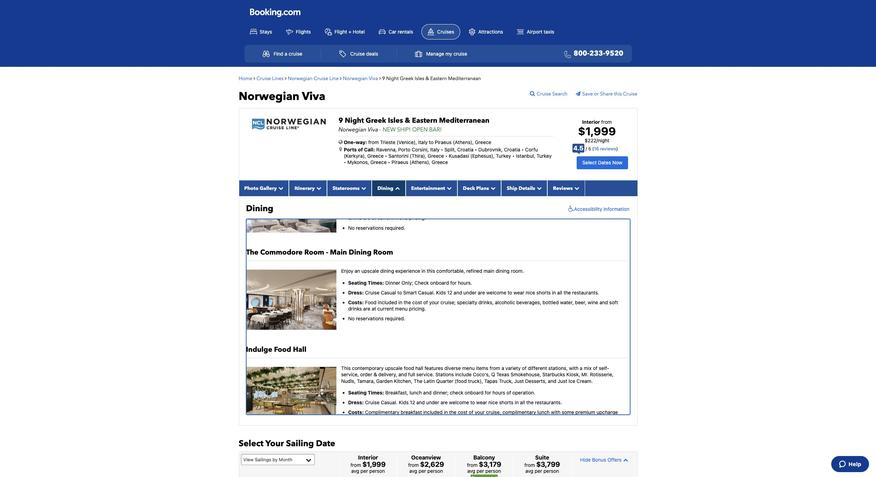 Task type: vqa. For each thing, say whether or not it's contained in the screenshot.
Cruise
yes



Task type: locate. For each thing, give the bounding box(es) containing it.
1 horizontal spatial night
[[386, 75, 399, 82]]

2 seating from the top
[[348, 390, 367, 396]]

no
[[348, 225, 355, 231], [348, 316, 355, 322]]

night for 9 night greek isles & eastern mediterranean
[[386, 75, 399, 82]]

service,
[[341, 372, 359, 378]]

avg for $1,999
[[351, 468, 359, 474]]

per for $3,799
[[535, 468, 543, 474]]

2 angle right image from the left
[[285, 76, 287, 81]]

beer, inside complimentary breakfast included in the cost of your cruise, complimentary lunch with some premium upcharge items, cover charge for dinner (tba). specialty drinks, alcoholic beverages, bottled water, beer, wine and soft drinks are at current menu pricing.
[[552, 416, 563, 422]]

a inside navigation
[[285, 51, 288, 57]]

1 vertical spatial no reservations required.
[[348, 316, 406, 322]]

0 vertical spatial dress:
[[348, 290, 364, 296]]

turkey down dubrovnik,
[[496, 153, 511, 159]]

chevron down image inside photo gallery dropdown button
[[277, 186, 284, 191]]

0 vertical spatial cruise;
[[441, 209, 456, 215]]

italy right corsini,
[[430, 146, 440, 152]]

dinner;
[[433, 390, 449, 396]]

9 right angle right image
[[382, 75, 385, 82]]

and inside complimentary breakfast included in the cost of your cruise, complimentary lunch with some premium upcharge items, cover charge for dinner (tba). specialty drinks, alcoholic beverages, bottled water, beer, wine and soft drinks are at current menu pricing.
[[576, 416, 585, 422]]

cruise inside dropdown button
[[454, 51, 468, 57]]

1 person from the left
[[370, 468, 385, 474]]

4 chevron down image from the left
[[573, 186, 580, 191]]

included inside complimentary breakfast included in the cost of your cruise, complimentary lunch with some premium upcharge items, cover charge for dinner (tba). specialty drinks, alcoholic beverages, bottled water, beer, wine and soft drinks are at current menu pricing.
[[424, 410, 443, 415]]

eastern for 9 night greek isles & eastern mediterranean norwegian viva - new ship! open bar!
[[412, 116, 438, 125]]

norwegian viva main content
[[235, 70, 641, 477]]

0 horizontal spatial select
[[239, 438, 264, 450]]

800-233-9520
[[574, 49, 624, 58]]

select down 5
[[583, 160, 597, 166]]

alcoholic down dress: cruise casual to smart casual. kids 12 and under are welcome to wear nice shorts in all the restaurants.
[[495, 300, 515, 306]]

food included in the cost of your cruise; specialty drinks, alcoholic beverages, bottled water, beer, wine and soft drinks are at current menu pricing. down dress: cruise casual to smart casual. kids 12 and under are welcome to wear nice shorts in all the restaurants.
[[348, 300, 619, 312]]

1 horizontal spatial $1,999
[[578, 124, 616, 138]]

different
[[528, 365, 547, 371]]

alcoholic inside complimentary breakfast included in the cost of your cruise, complimentary lunch with some premium upcharge items, cover charge for dinner (tba). specialty drinks, alcoholic beverages, bottled water, beer, wine and soft drinks are at current menu pricing.
[[472, 416, 492, 422]]

eastern down manage my cruise dropdown button
[[431, 75, 447, 82]]

9 inside 9 night greek isles & eastern mediterranean norwegian viva - new ship! open bar!
[[339, 116, 343, 125]]

1 no from the top
[[348, 225, 355, 231]]

this right share
[[614, 91, 622, 97]]

(athens), down (thira),
[[410, 159, 431, 165]]

from down balcony
[[467, 462, 478, 468]]

croatia
[[458, 146, 474, 152], [504, 146, 521, 152]]

1 horizontal spatial lunch
[[538, 410, 550, 415]]

0 horizontal spatial greek
[[366, 116, 386, 125]]

ship details
[[507, 185, 536, 192]]

1 horizontal spatial isles
[[415, 75, 425, 82]]

0 vertical spatial 9
[[382, 75, 385, 82]]

dates
[[598, 160, 612, 166]]

attractions link
[[463, 24, 509, 39]]

from inside balcony from $3,179 avg per person
[[467, 462, 478, 468]]

booking.com home image
[[250, 8, 300, 17]]

select for select          dates now
[[583, 160, 597, 166]]

2 dining from the left
[[496, 268, 510, 274]]

alcoholic down the cruise,
[[472, 416, 492, 422]]

chevron down image
[[315, 186, 322, 191], [445, 186, 452, 191], [489, 186, 496, 191]]

2 times: from the top
[[368, 390, 384, 396]]

deck
[[463, 185, 475, 192]]

upscale right an
[[362, 268, 379, 274]]

food included in the cost of your cruise; specialty drinks, alcoholic beverages, bottled water, beer, wine and soft drinks are at current menu pricing.
[[348, 209, 619, 221], [348, 300, 619, 312]]

with
[[569, 365, 579, 371], [551, 410, 561, 415]]

at
[[372, 215, 376, 221], [372, 306, 376, 312], [620, 416, 624, 422]]

2 vertical spatial cost
[[458, 410, 468, 415]]

2 vertical spatial bottled
[[520, 416, 536, 422]]

cruise left deals
[[351, 51, 365, 57]]

cruise;
[[441, 209, 456, 215], [441, 300, 456, 306]]

1 seating from the top
[[348, 280, 367, 286]]

person inside balcony from $3,179 avg per person
[[486, 468, 501, 474]]

menu
[[395, 215, 408, 221], [395, 306, 408, 312], [462, 365, 475, 371], [366, 422, 379, 428]]

santorini
[[389, 153, 409, 159]]

piraeus down santorini
[[392, 159, 409, 165]]

soft inside complimentary breakfast included in the cost of your cruise, complimentary lunch with some premium upcharge items, cover charge for dinner (tba). specialty drinks, alcoholic beverages, bottled water, beer, wine and soft drinks are at current menu pricing.
[[586, 416, 595, 422]]

upscale
[[362, 268, 379, 274], [385, 365, 403, 371]]

4 person from the left
[[544, 468, 560, 474]]

2 vertical spatial &
[[374, 372, 377, 378]]

1 vertical spatial wear
[[477, 400, 487, 406]]

$1,999 for interior from $1,999 $222 / night
[[578, 124, 616, 138]]

0 vertical spatial food included in the cost of your cruise; specialty drinks, alcoholic beverages, bottled water, beer, wine and soft drinks are at current menu pricing.
[[348, 209, 619, 221]]

1 vertical spatial drinks
[[348, 306, 362, 312]]

0 horizontal spatial cruise
[[289, 51, 303, 57]]

9 night greek isles & eastern mediterranean
[[382, 75, 481, 82]]

dining
[[378, 185, 394, 192], [246, 203, 274, 214], [349, 248, 372, 257]]

cruise inside travel menu navigation
[[351, 51, 365, 57]]

travel menu navigation
[[244, 45, 632, 62]]

0 vertical spatial the
[[246, 248, 259, 257]]

per inside suite from $3,799 avg per person
[[535, 468, 543, 474]]

avg for $3,799
[[526, 468, 534, 474]]

$1,999 inside 'interior from $1,999 avg per person'
[[363, 461, 386, 469]]

open
[[412, 126, 428, 134]]

3 per from the left
[[477, 468, 484, 474]]

gallery
[[260, 185, 277, 192]]

0 vertical spatial costs:
[[348, 300, 364, 306]]

just
[[515, 378, 524, 384], [558, 378, 568, 384]]

0 horizontal spatial $1,999
[[363, 461, 386, 469]]

0 vertical spatial $1,999
[[578, 124, 616, 138]]

main
[[484, 268, 495, 274]]

2 horizontal spatial angle right image
[[340, 76, 342, 81]]

1 chevron down image from the left
[[315, 186, 322, 191]]

at inside complimentary breakfast included in the cost of your cruise, complimentary lunch with some premium upcharge items, cover charge for dinner (tba). specialty drinks, alcoholic beverages, bottled water, beer, wine and soft drinks are at current menu pricing.
[[620, 416, 624, 422]]

starbucks
[[543, 372, 566, 378]]

entertainment
[[411, 185, 445, 192]]

desserts,
[[526, 378, 547, 384]]

&
[[426, 75, 429, 82], [405, 116, 411, 125], [374, 372, 377, 378]]

2 chevron down image from the left
[[445, 186, 452, 191]]

0 vertical spatial required.
[[385, 225, 406, 231]]

(
[[593, 146, 594, 152]]

to
[[429, 139, 434, 145], [398, 290, 402, 296], [508, 290, 513, 296], [471, 400, 475, 406]]

items,
[[348, 416, 362, 422]]

avg inside suite from $3,799 avg per person
[[526, 468, 534, 474]]

1 vertical spatial specialty
[[457, 300, 478, 306]]

person inside 'interior from $1,999 avg per person'
[[370, 468, 385, 474]]

from down interior
[[351, 462, 361, 468]]

onboard down enjoy an upscale dining experience in this comfortable, refined main dining room.
[[431, 280, 449, 286]]

2 avg from the left
[[410, 468, 418, 474]]

casual. up 'complimentary'
[[381, 400, 398, 406]]

croatia up kusadasi
[[458, 146, 474, 152]]

0 horizontal spatial just
[[515, 378, 524, 384]]

per down interior
[[361, 468, 368, 474]]

2 reservations from the top
[[356, 316, 384, 322]]

lunch right complimentary
[[538, 410, 550, 415]]

& down manage
[[426, 75, 429, 82]]

angle right image right home
[[254, 76, 255, 81]]

chevron down image inside reviews 'dropdown button'
[[573, 186, 580, 191]]

0 vertical spatial current
[[378, 215, 394, 221]]

viva left new at top left
[[368, 126, 378, 134]]

save or share this cruise link
[[576, 91, 638, 97]]

3 person from the left
[[486, 468, 501, 474]]

with inside complimentary breakfast included in the cost of your cruise, complimentary lunch with some premium upcharge items, cover charge for dinner (tba). specialty drinks, alcoholic beverages, bottled water, beer, wine and soft drinks are at current menu pricing.
[[551, 410, 561, 415]]

room
[[305, 248, 324, 257], [374, 248, 393, 257]]

1 horizontal spatial restaurants.
[[573, 290, 600, 296]]

current down items, at the left of page
[[348, 422, 365, 428]]

0 vertical spatial -
[[380, 126, 382, 134]]

costs: down an
[[348, 300, 364, 306]]

chevron down image inside deck plans dropdown button
[[489, 186, 496, 191]]

manage my cruise
[[426, 51, 468, 57]]

from for interior from $1,999 avg per person
[[351, 462, 361, 468]]

viva down 'norwegian cruise line' link
[[302, 89, 326, 104]]

2 specialty from the top
[[457, 300, 478, 306]]

kids down enjoy an upscale dining experience in this comfortable, refined main dining room.
[[436, 290, 446, 296]]

casual
[[381, 290, 396, 296]]

the
[[404, 209, 411, 215], [564, 290, 571, 296], [404, 300, 411, 306], [527, 400, 534, 406], [450, 410, 457, 415]]

0 vertical spatial restaurants.
[[573, 290, 600, 296]]

full
[[408, 372, 415, 378]]

cruises link
[[422, 24, 460, 39]]

per inside balcony from $3,179 avg per person
[[477, 468, 484, 474]]

this up check
[[427, 268, 435, 274]]

lunch down kitchen,
[[410, 390, 422, 396]]

from inside this contemporary upscale food hall features diverse menu items from a variety of different stations, with a mix of self- service, order & delivery, and full service. stations include coco's, q texas smokehouse, starbucks kiosk, mr. rotisserie, nudls, tamara, garden kitchen, the latin quarter (food truck), tapas truck, just desserts, and just ice cream.
[[490, 365, 501, 371]]

accessibility information link
[[567, 206, 630, 213]]

deals
[[366, 51, 378, 57]]

cruise
[[289, 51, 303, 57], [454, 51, 468, 57]]

avg up recommended image
[[468, 468, 476, 474]]

cruise for find a cruise
[[289, 51, 303, 57]]

0 vertical spatial cost
[[413, 209, 422, 215]]

/ inside interior from $1,999 $222 / night
[[597, 138, 598, 143]]

flights link
[[281, 24, 317, 39]]

3 angle right image from the left
[[340, 76, 342, 81]]

wheelchair image
[[567, 206, 575, 213]]

eastern inside 9 night greek isles & eastern mediterranean norwegian viva - new ship! open bar!
[[412, 116, 438, 125]]

select inside select          dates now link
[[583, 160, 597, 166]]

0 vertical spatial casual.
[[418, 290, 435, 296]]

breakfast,
[[386, 390, 408, 396]]

your left the cruise,
[[475, 410, 485, 415]]

pricing. inside complimentary breakfast included in the cost of your cruise, complimentary lunch with some premium upcharge items, cover charge for dinner (tba). specialty drinks, alcoholic beverages, bottled water, beer, wine and soft drinks are at current menu pricing.
[[380, 422, 397, 428]]

casual. down check
[[418, 290, 435, 296]]

1 angle right image from the left
[[254, 76, 255, 81]]

0 vertical spatial upscale
[[362, 268, 379, 274]]

chevron down image
[[277, 186, 284, 191], [360, 186, 366, 191], [536, 186, 542, 191], [573, 186, 580, 191]]

0 horizontal spatial for
[[394, 416, 400, 422]]

1 vertical spatial this
[[427, 268, 435, 274]]

no reservations required.
[[348, 225, 406, 231], [348, 316, 406, 322]]

attractions
[[479, 29, 503, 35]]

0 vertical spatial night
[[386, 75, 399, 82]]

from for balcony from $3,179 avg per person
[[467, 462, 478, 468]]

split,
[[445, 146, 456, 152]]

2 vertical spatial at
[[620, 416, 624, 422]]

1 horizontal spatial select
[[583, 160, 597, 166]]

12 up breakfast
[[410, 400, 415, 406]]

cruise left casual
[[365, 290, 380, 296]]

greece inside the corfu (kerkyra), greece
[[368, 153, 384, 159]]

night inside 9 night greek isles & eastern mediterranean norwegian viva - new ship! open bar!
[[345, 116, 364, 125]]

from inside oceanview from $2,629 avg per person
[[409, 462, 419, 468]]

times: down garden
[[368, 390, 384, 396]]

0 vertical spatial for
[[451, 280, 457, 286]]

your down seating times: dinner only; check onboard for hours. on the bottom of the page
[[430, 300, 440, 306]]

hours
[[493, 390, 506, 396]]

1 horizontal spatial angle right image
[[285, 76, 287, 81]]

isles inside 9 night greek isles & eastern mediterranean norwegian viva - new ship! open bar!
[[388, 116, 403, 125]]

1 avg from the left
[[351, 468, 359, 474]]

3 chevron down image from the left
[[489, 186, 496, 191]]

& inside 9 night greek isles & eastern mediterranean norwegian viva - new ship! open bar!
[[405, 116, 411, 125]]

1 horizontal spatial a
[[502, 365, 505, 371]]

2 vertical spatial current
[[348, 422, 365, 428]]

required.
[[385, 225, 406, 231], [385, 316, 406, 322]]

piraeus inside santorini (thira), greece • kusadasi (ephesus), turkey • istanbul, turkey • mykonos, greece • piraeus (athens), greece
[[392, 159, 409, 165]]

norwegian down cruise lines link
[[239, 89, 300, 104]]

chevron down image inside ship details dropdown button
[[536, 186, 542, 191]]

beverages, down details
[[517, 209, 542, 215]]

dress: up items, at the left of page
[[348, 400, 364, 406]]

quarter
[[436, 378, 454, 384]]

indulge
[[246, 345, 273, 355]]

chevron down image for deck plans
[[489, 186, 496, 191]]

of down dress: cruise casual. kids 12 and under are welcome to wear nice shorts in all the restaurants. at the bottom
[[469, 410, 474, 415]]

1 times: from the top
[[368, 280, 384, 286]]

of down check
[[424, 300, 428, 306]]

1 just from the left
[[515, 378, 524, 384]]

9 night greek isles & eastern mediterranean norwegian viva - new ship! open bar!
[[339, 116, 490, 134]]

viva
[[369, 75, 378, 82], [302, 89, 326, 104], [368, 126, 378, 134]]

- left new at top left
[[380, 126, 382, 134]]

9 for 9 night greek isles & eastern mediterranean norwegian viva - new ship! open bar!
[[339, 116, 343, 125]]

1 no reservations required. from the top
[[348, 225, 406, 231]]

norwegian up one-
[[339, 126, 367, 134]]

0 horizontal spatial room
[[305, 248, 324, 257]]

cost down dress: cruise casual. kids 12 and under are welcome to wear nice shorts in all the restaurants. at the bottom
[[458, 410, 468, 415]]

complimentary breakfast included in the cost of your cruise, complimentary lunch with some premium upcharge items, cover charge for dinner (tba). specialty drinks, alcoholic beverages, bottled water, beer, wine and soft drinks are at current menu pricing.
[[348, 410, 624, 428]]

0 vertical spatial dining
[[378, 185, 394, 192]]

0 vertical spatial under
[[464, 290, 477, 296]]

isles up new at top left
[[388, 116, 403, 125]]

0 horizontal spatial italy
[[419, 139, 428, 145]]

1 vertical spatial upscale
[[385, 365, 403, 371]]

wear up the cruise,
[[477, 400, 487, 406]]

eastern up open
[[412, 116, 438, 125]]

1 horizontal spatial the
[[414, 378, 423, 384]]

cruise deals
[[351, 51, 378, 57]]

chevron down image left ship
[[489, 186, 496, 191]]

per down suite
[[535, 468, 543, 474]]

italy
[[419, 139, 428, 145], [430, 146, 440, 152]]

norwegian viva left angle right image
[[343, 75, 378, 82]]

/ inside 4.5 / 5 ( 16 reviews )
[[586, 146, 587, 152]]

2 room from the left
[[374, 248, 393, 257]]

1 costs: from the top
[[348, 300, 364, 306]]

avg left $3,799
[[526, 468, 534, 474]]

0 vertical spatial specialty
[[457, 209, 478, 215]]

2 vertical spatial alcoholic
[[472, 416, 492, 422]]

greek for 9 night greek isles & eastern mediterranean
[[400, 75, 414, 82]]

dining button
[[372, 181, 406, 196]]

4 avg from the left
[[526, 468, 534, 474]]

call:
[[364, 146, 375, 152]]

2 per from the left
[[419, 468, 426, 474]]

chevron down image left dining dropdown button
[[360, 186, 366, 191]]

piraeus up ravenna, porto corsini, italy • split, croatia • dubrovnik, croatia •
[[435, 139, 452, 145]]

cruise
[[351, 51, 365, 57], [257, 75, 271, 82], [314, 75, 328, 82], [537, 91, 552, 97], [624, 91, 638, 97], [365, 290, 380, 296], [365, 400, 380, 406]]

greece up dubrovnik,
[[475, 139, 492, 145]]

cruise search link
[[530, 91, 575, 97]]

greece down the corfu (kerkyra), greece
[[432, 159, 448, 165]]

1 horizontal spatial norwegian viva
[[343, 75, 378, 82]]

corfu (kerkyra), greece
[[344, 146, 538, 159]]

0 vertical spatial nice
[[526, 290, 535, 296]]

from inside suite from $3,799 avg per person
[[525, 462, 535, 468]]

avg inside oceanview from $2,629 avg per person
[[410, 468, 418, 474]]

chevron down image left 'deck'
[[445, 186, 452, 191]]

main
[[330, 248, 347, 257]]

of right hours
[[507, 390, 511, 396]]

night up one-
[[345, 116, 364, 125]]

1 vertical spatial kids
[[399, 400, 409, 406]]

upscale inside this contemporary upscale food hall features diverse menu items from a variety of different stations, with a mix of self- service, order & delivery, and full service. stations include coco's, q texas smokehouse, starbucks kiosk, mr. rotisserie, nudls, tamara, garden kitchen, the latin quarter (food truck), tapas truck, just desserts, and just ice cream.
[[385, 365, 403, 371]]

0 horizontal spatial a
[[285, 51, 288, 57]]

/ up 4.5 / 5 ( 16 reviews )
[[597, 138, 598, 143]]

0 horizontal spatial -
[[326, 248, 328, 257]]

1 vertical spatial for
[[485, 390, 492, 396]]

select up "view"
[[239, 438, 264, 450]]

1 horizontal spatial upscale
[[385, 365, 403, 371]]

isles for 9 night greek isles & eastern mediterranean norwegian viva - new ship! open bar!
[[388, 116, 403, 125]]

avg for $2,629
[[410, 468, 418, 474]]

this
[[341, 365, 351, 371]]

0 horizontal spatial night
[[345, 116, 364, 125]]

menu down cover
[[366, 422, 379, 428]]

1 dress: from the top
[[348, 290, 364, 296]]

avg inside balcony from $3,179 avg per person
[[468, 468, 476, 474]]

breakfast
[[401, 410, 422, 415]]

ravenna, porto corsini, italy • split, croatia • dubrovnik, croatia •
[[377, 146, 524, 152]]

costs: up items, at the left of page
[[348, 410, 364, 415]]

flight + hotel
[[335, 29, 365, 35]]

wear
[[514, 290, 525, 296], [477, 400, 487, 406]]

room left main
[[305, 248, 324, 257]]

cruise; down the entertainment dropdown button
[[441, 209, 456, 215]]

0 vertical spatial eastern
[[431, 75, 447, 82]]

1 vertical spatial drinks,
[[479, 300, 494, 306]]

night for 9 night greek isles & eastern mediterranean norwegian viva - new ship! open bar!
[[345, 116, 364, 125]]

1 room from the left
[[305, 248, 324, 257]]

bottled inside complimentary breakfast included in the cost of your cruise, complimentary lunch with some premium upcharge items, cover charge for dinner (tba). specialty drinks, alcoholic beverages, bottled water, beer, wine and soft drinks are at current menu pricing.
[[520, 416, 536, 422]]

menu inside complimentary breakfast included in the cost of your cruise, complimentary lunch with some premium upcharge items, cover charge for dinner (tba). specialty drinks, alcoholic beverages, bottled water, beer, wine and soft drinks are at current menu pricing.
[[366, 422, 379, 428]]

oceanview
[[412, 455, 441, 461]]

menu inside this contemporary upscale food hall features diverse menu items from a variety of different stations, with a mix of self- service, order & delivery, and full service. stations include coco's, q texas smokehouse, starbucks kiosk, mr. rotisserie, nudls, tamara, garden kitchen, the latin quarter (food truck), tapas truck, just desserts, and just ice cream.
[[462, 365, 475, 371]]

drinks, down dress: cruise casual to smart casual. kids 12 and under are welcome to wear nice shorts in all the restaurants.
[[479, 300, 494, 306]]

costs:
[[348, 300, 364, 306], [348, 410, 364, 415]]

0 vertical spatial pricing.
[[409, 215, 426, 221]]

1 vertical spatial eastern
[[412, 116, 438, 125]]

& inside this contemporary upscale food hall features diverse menu items from a variety of different stations, with a mix of self- service, order & delivery, and full service. stations include coco's, q texas smokehouse, starbucks kiosk, mr. rotisserie, nudls, tamara, garden kitchen, the latin quarter (food truck), tapas truck, just desserts, and just ice cream.
[[374, 372, 377, 378]]

9 up "globe" icon
[[339, 116, 343, 125]]

(athens), up kusadasi
[[453, 139, 474, 145]]

of
[[358, 146, 363, 152], [424, 209, 428, 215], [424, 300, 428, 306], [522, 365, 527, 371], [593, 365, 598, 371], [507, 390, 511, 396], [469, 410, 474, 415]]

mediterranean inside 9 night greek isles & eastern mediterranean norwegian viva - new ship! open bar!
[[439, 116, 490, 125]]

1 chevron down image from the left
[[277, 186, 284, 191]]

current inside complimentary breakfast included in the cost of your cruise, complimentary lunch with some premium upcharge items, cover charge for dinner (tba). specialty drinks, alcoholic beverages, bottled water, beer, wine and soft drinks are at current menu pricing.
[[348, 422, 365, 428]]

0 vertical spatial times:
[[368, 280, 384, 286]]

sailing
[[286, 438, 314, 450]]

car rentals link
[[373, 24, 419, 39]]

1 turkey from the left
[[496, 153, 511, 159]]

for left hours
[[485, 390, 492, 396]]

with inside this contemporary upscale food hall features diverse menu items from a variety of different stations, with a mix of self- service, order & delivery, and full service. stations include coco's, q texas smokehouse, starbucks kiosk, mr. rotisserie, nudls, tamara, garden kitchen, the latin quarter (food truck), tapas truck, just desserts, and just ice cream.
[[569, 365, 579, 371]]

1 cruise from the left
[[289, 51, 303, 57]]

per down oceanview
[[419, 468, 426, 474]]

2 food included in the cost of your cruise; specialty drinks, alcoholic beverages, bottled water, beer, wine and soft drinks are at current menu pricing. from the top
[[348, 300, 619, 312]]

beverages, inside complimentary breakfast included in the cost of your cruise, complimentary lunch with some premium upcharge items, cover charge for dinner (tba). specialty drinks, alcoholic beverages, bottled water, beer, wine and soft drinks are at current menu pricing.
[[493, 416, 518, 422]]

wine inside complimentary breakfast included in the cost of your cruise, complimentary lunch with some premium upcharge items, cover charge for dinner (tba). specialty drinks, alcoholic beverages, bottled water, beer, wine and soft drinks are at current menu pricing.
[[565, 416, 575, 422]]

2 costs: from the top
[[348, 410, 364, 415]]

1 horizontal spatial kids
[[436, 290, 446, 296]]

person for $2,629
[[428, 468, 443, 474]]

mediterranean up bar! at top
[[439, 116, 490, 125]]

0 vertical spatial piraeus
[[435, 139, 452, 145]]

wear down room.
[[514, 290, 525, 296]]

2 cruise from the left
[[454, 51, 468, 57]]

a up 'texas'
[[502, 365, 505, 371]]

avg inside 'interior from $1,999 avg per person'
[[351, 468, 359, 474]]

soft
[[610, 209, 619, 215], [610, 300, 619, 306], [586, 416, 595, 422]]

seating down tamara,
[[348, 390, 367, 396]]

from for oceanview from $2,629 avg per person
[[409, 462, 419, 468]]

& for 9 night greek isles & eastern mediterranean
[[426, 75, 429, 82]]

3 chevron down image from the left
[[536, 186, 542, 191]]

avg for $3,179
[[468, 468, 476, 474]]

1 vertical spatial under
[[426, 400, 440, 406]]

1 horizontal spatial greek
[[400, 75, 414, 82]]

interior
[[583, 119, 600, 125]]

just down the smokehouse,
[[515, 378, 524, 384]]

times: up casual
[[368, 280, 384, 286]]

0 vertical spatial lunch
[[410, 390, 422, 396]]

angle right image
[[254, 76, 255, 81], [285, 76, 287, 81], [340, 76, 342, 81]]

from down oceanview
[[409, 462, 419, 468]]

2 dress: from the top
[[348, 400, 364, 406]]

0 vertical spatial at
[[372, 215, 376, 221]]

0 horizontal spatial under
[[426, 400, 440, 406]]

select
[[583, 160, 597, 166], [239, 438, 264, 450]]

information
[[604, 206, 630, 212]]

per inside 'interior from $1,999 avg per person'
[[361, 468, 368, 474]]

0 horizontal spatial /
[[586, 146, 587, 152]]

the inside complimentary breakfast included in the cost of your cruise, complimentary lunch with some premium upcharge items, cover charge for dinner (tba). specialty drinks, alcoholic beverages, bottled water, beer, wine and soft drinks are at current menu pricing.
[[450, 410, 457, 415]]

0 vertical spatial drinks,
[[479, 209, 494, 215]]

person inside oceanview from $2,629 avg per person
[[428, 468, 443, 474]]

1 per from the left
[[361, 468, 368, 474]]

0 vertical spatial norwegian viva
[[343, 75, 378, 82]]

search image
[[530, 91, 537, 96]]

3 avg from the left
[[468, 468, 476, 474]]

1 vertical spatial times:
[[368, 390, 384, 396]]

chevron down image inside the entertainment dropdown button
[[445, 186, 452, 191]]

from inside interior from $1,999 $222 / night
[[602, 119, 612, 125]]

1 horizontal spatial &
[[405, 116, 411, 125]]

1 vertical spatial dining
[[246, 203, 274, 214]]

2 vertical spatial drinks,
[[455, 416, 471, 422]]

itinerary
[[295, 185, 315, 192]]

angle right image for cruise
[[285, 76, 287, 81]]

from inside 'interior from $1,999 avg per person'
[[351, 462, 361, 468]]

2 vertical spatial your
[[475, 410, 485, 415]]

- left main
[[326, 248, 328, 257]]

greek up new at top left
[[366, 116, 386, 125]]

cruise; down dress: cruise casual to smart casual. kids 12 and under are welcome to wear nice shorts in all the restaurants.
[[441, 300, 456, 306]]

2 no reservations required. from the top
[[348, 316, 406, 322]]

person inside suite from $3,799 avg per person
[[544, 468, 560, 474]]

greek inside 9 night greek isles & eastern mediterranean norwegian viva - new ship! open bar!
[[366, 116, 386, 125]]

chevron down image up the wheelchair 'icon' on the right of page
[[573, 186, 580, 191]]

reviews button
[[548, 181, 585, 196]]

kids down breakfast, in the bottom of the page
[[399, 400, 409, 406]]

night
[[386, 75, 399, 82], [345, 116, 364, 125]]

suite
[[536, 455, 550, 461]]

date
[[316, 438, 336, 450]]

croatia up the istanbul,
[[504, 146, 521, 152]]

0 vertical spatial seating
[[348, 280, 367, 286]]

0 vertical spatial isles
[[415, 75, 425, 82]]

smart
[[404, 290, 417, 296]]

costs: for room
[[348, 300, 364, 306]]

map marker image
[[339, 147, 342, 152]]

kusadasi
[[449, 153, 469, 159]]

2 cruise; from the top
[[441, 300, 456, 306]]

under down hours.
[[464, 290, 477, 296]]

(athens), inside santorini (thira), greece • kusadasi (ephesus), turkey • istanbul, turkey • mykonos, greece • piraeus (athens), greece
[[410, 159, 431, 165]]

chevron down image inside itinerary dropdown button
[[315, 186, 322, 191]]

italy up corsini,
[[419, 139, 428, 145]]

in inside complimentary breakfast included in the cost of your cruise, complimentary lunch with some premium upcharge items, cover charge for dinner (tba). specialty drinks, alcoholic beverages, bottled water, beer, wine and soft drinks are at current menu pricing.
[[444, 410, 448, 415]]

drinks, down the plans
[[479, 209, 494, 215]]

2 chevron down image from the left
[[360, 186, 366, 191]]

1 horizontal spatial dining
[[349, 248, 372, 257]]

chevron down image for ship details
[[536, 186, 542, 191]]

1 horizontal spatial nice
[[526, 290, 535, 296]]

dress: for hall
[[348, 400, 364, 406]]

1 horizontal spatial under
[[464, 290, 477, 296]]

1 horizontal spatial (athens),
[[453, 139, 474, 145]]

1 required. from the top
[[385, 225, 406, 231]]

2 person from the left
[[428, 468, 443, 474]]

per for $1,999
[[361, 468, 368, 474]]

dining up the dinner
[[381, 268, 394, 274]]

mr.
[[582, 372, 589, 378]]

1 horizontal spatial turkey
[[537, 153, 552, 159]]

per inside oceanview from $2,629 avg per person
[[419, 468, 426, 474]]

room.
[[511, 268, 524, 274]]

mediterranean down my
[[448, 75, 481, 82]]

chevron down image inside staterooms dropdown button
[[360, 186, 366, 191]]

4 per from the left
[[535, 468, 543, 474]]



Task type: describe. For each thing, give the bounding box(es) containing it.
2 horizontal spatial for
[[485, 390, 492, 396]]

angle right image
[[379, 76, 381, 81]]

mediterranean for 9 night greek isles & eastern mediterranean
[[448, 75, 481, 82]]

manage
[[426, 51, 444, 57]]

0 vertical spatial viva
[[369, 75, 378, 82]]

hide
[[581, 457, 591, 463]]

2 just from the left
[[558, 378, 568, 384]]

photo gallery button
[[239, 181, 289, 196]]

2 turkey from the left
[[537, 153, 552, 159]]

1 vertical spatial norwegian viva
[[239, 89, 326, 104]]

800-
[[574, 49, 590, 58]]

find a cruise link
[[255, 47, 310, 61]]

0 vertical spatial wine
[[588, 209, 599, 215]]

balcony from $3,179 avg per person
[[467, 455, 502, 474]]

mediterranean for 9 night greek isles & eastern mediterranean norwegian viva - new ship! open bar!
[[439, 116, 490, 125]]

$1,999 for interior from $1,999 avg per person
[[363, 461, 386, 469]]

chevron up image
[[394, 186, 400, 191]]

hours.
[[458, 280, 472, 286]]

1 horizontal spatial casual.
[[418, 290, 435, 296]]

viva inside 9 night greek isles & eastern mediterranean norwegian viva - new ship! open bar!
[[368, 126, 378, 134]]

9 for 9 night greek isles & eastern mediterranean
[[382, 75, 385, 82]]

q
[[492, 372, 495, 378]]

1 vertical spatial wine
[[588, 300, 599, 306]]

coco's,
[[473, 372, 490, 378]]

recommended image
[[471, 475, 498, 477]]

person for $1,999
[[370, 468, 385, 474]]

1 food included in the cost of your cruise; specialty drinks, alcoholic beverages, bottled water, beer, wine and soft drinks are at current menu pricing. from the top
[[348, 209, 619, 221]]

1 vertical spatial included
[[378, 300, 397, 306]]

drinks, inside complimentary breakfast included in the cost of your cruise, complimentary lunch with some premium upcharge items, cover charge for dinner (tba). specialty drinks, alcoholic beverages, bottled water, beer, wine and soft drinks are at current menu pricing.
[[455, 416, 471, 422]]

greece down ravenna,
[[371, 159, 387, 165]]

norwegian cruise line image
[[251, 118, 327, 130]]

the commodore room - main dining room
[[246, 248, 393, 257]]

1 vertical spatial soft
[[610, 300, 619, 306]]

0 vertical spatial soft
[[610, 209, 619, 215]]

hotel
[[353, 29, 365, 35]]

only;
[[402, 280, 414, 286]]

chevron down image for staterooms
[[360, 186, 366, 191]]

• down santorini
[[388, 159, 391, 165]]

per for $3,179
[[477, 468, 484, 474]]

cruise left line
[[314, 75, 328, 82]]

& for 9 night greek isles & eastern mediterranean norwegian viva - new ship! open bar!
[[405, 116, 411, 125]]

airport taxis
[[527, 29, 555, 35]]

- inside 9 night greek isles & eastern mediterranean norwegian viva - new ship! open bar!
[[380, 126, 382, 134]]

from for suite from $3,799 avg per person
[[525, 462, 535, 468]]

items
[[476, 365, 489, 371]]

1 horizontal spatial welcome
[[487, 290, 507, 296]]

upscale for indulge food hall
[[385, 365, 403, 371]]

service.
[[417, 372, 434, 378]]

0 horizontal spatial restaurants.
[[535, 400, 562, 406]]

flight + hotel link
[[319, 24, 371, 39]]

for inside complimentary breakfast included in the cost of your cruise, complimentary lunch with some premium upcharge items, cover charge for dinner (tba). specialty drinks, alcoholic beverages, bottled water, beer, wine and soft drinks are at current menu pricing.
[[394, 416, 400, 422]]

2 horizontal spatial a
[[580, 365, 583, 371]]

santorini (thira), greece • kusadasi (ephesus), turkey • istanbul, turkey • mykonos, greece • piraeus (athens), greece
[[344, 153, 552, 165]]

0 horizontal spatial dining
[[246, 203, 274, 214]]

0 vertical spatial water,
[[561, 209, 574, 215]]

1 vertical spatial all
[[520, 400, 525, 406]]

chevron down image for entertainment
[[445, 186, 452, 191]]

self-
[[599, 365, 610, 371]]

mix
[[584, 365, 592, 371]]

chevron down image for itinerary
[[315, 186, 322, 191]]

2 no from the top
[[348, 316, 355, 322]]

flights
[[296, 29, 311, 35]]

1 horizontal spatial wear
[[514, 290, 525, 296]]

greek for 9 night greek isles & eastern mediterranean norwegian viva - new ship! open bar!
[[366, 116, 386, 125]]

paper plane image
[[576, 91, 583, 96]]

0 vertical spatial (athens),
[[453, 139, 474, 145]]

tapas
[[485, 378, 498, 384]]

chevron down image for reviews
[[573, 186, 580, 191]]

to down room.
[[508, 290, 513, 296]]

interior
[[358, 455, 378, 461]]

person for $3,799
[[544, 468, 560, 474]]

lines
[[272, 75, 284, 82]]

0 vertical spatial beer,
[[576, 209, 587, 215]]

globe image
[[339, 139, 343, 144]]

by
[[273, 457, 278, 463]]

airport
[[527, 29, 543, 35]]

cruise search
[[537, 91, 568, 97]]

4.5 / 5 ( 16 reviews )
[[574, 145, 618, 152]]

1 horizontal spatial shorts
[[537, 290, 551, 296]]

0 vertical spatial your
[[430, 209, 440, 215]]

0 vertical spatial beverages,
[[517, 209, 542, 215]]

1 vertical spatial nice
[[489, 400, 498, 406]]

1 vertical spatial current
[[378, 306, 394, 312]]

menu down smart
[[395, 306, 408, 312]]

seating for room
[[348, 280, 367, 286]]

0 vertical spatial italy
[[419, 139, 428, 145]]

1 vertical spatial beer,
[[576, 300, 587, 306]]

month
[[279, 457, 293, 463]]

chevron up image
[[622, 458, 629, 463]]

interior from $1,999 $222 / night
[[578, 119, 616, 143]]

cruise deals link
[[332, 47, 386, 61]]

mykonos,
[[348, 159, 369, 165]]

(venice),
[[397, 139, 417, 145]]

complimentary
[[365, 410, 400, 415]]

• up (ephesus),
[[475, 146, 477, 152]]

1 vertical spatial welcome
[[449, 400, 469, 406]]

16 reviews link
[[594, 146, 617, 152]]

0 vertical spatial kids
[[436, 290, 446, 296]]

1 vertical spatial onboard
[[465, 390, 484, 396]]

per for $2,629
[[419, 468, 426, 474]]

0 horizontal spatial lunch
[[410, 390, 422, 396]]

0 horizontal spatial 12
[[410, 400, 415, 406]]

norwegian right lines
[[288, 75, 313, 82]]

0 vertical spatial alcoholic
[[495, 209, 515, 215]]

1 vertical spatial cost
[[413, 300, 422, 306]]

car
[[389, 29, 397, 35]]

cover
[[363, 416, 376, 422]]

isles for 9 night greek isles & eastern mediterranean
[[415, 75, 425, 82]]

cruise left search
[[537, 91, 552, 97]]

angle right image for norwegian
[[340, 76, 342, 81]]

1 specialty from the top
[[457, 209, 478, 215]]

my
[[446, 51, 453, 57]]

flight
[[335, 29, 347, 35]]

truck),
[[468, 378, 483, 384]]

rentals
[[398, 29, 413, 35]]

lunch inside complimentary breakfast included in the cost of your cruise, complimentary lunch with some premium upcharge items, cover charge for dinner (tba). specialty drinks, alcoholic beverages, bottled water, beer, wine and soft drinks are at current menu pricing.
[[538, 410, 550, 415]]

1 vertical spatial -
[[326, 248, 328, 257]]

800-233-9520 link
[[562, 49, 624, 59]]

cruise left lines
[[257, 75, 271, 82]]

select for select your sailing date
[[239, 438, 264, 450]]

trieste
[[380, 139, 396, 145]]

1 croatia from the left
[[458, 146, 474, 152]]

1 cruise; from the top
[[441, 209, 456, 215]]

norwegian inside 9 night greek isles & eastern mediterranean norwegian viva - new ship! open bar!
[[339, 126, 367, 134]]

upscale for the commodore room - main dining room
[[362, 268, 379, 274]]

• left the istanbul,
[[513, 153, 515, 159]]

1 horizontal spatial 12
[[448, 290, 453, 296]]

to left smart
[[398, 290, 402, 296]]

ship details button
[[502, 181, 548, 196]]

water, inside complimentary breakfast included in the cost of your cruise, complimentary lunch with some premium upcharge items, cover charge for dinner (tba). specialty drinks, alcoholic beverages, bottled water, beer, wine and soft drinks are at current menu pricing.
[[537, 416, 551, 422]]

from up call:
[[369, 139, 379, 145]]

0 horizontal spatial wear
[[477, 400, 487, 406]]

1 reservations from the top
[[356, 225, 384, 231]]

dress: cruise casual to smart casual. kids 12 and under are welcome to wear nice shorts in all the restaurants.
[[348, 290, 600, 296]]

menu down chevron up image
[[395, 215, 408, 221]]

accessibility information
[[575, 206, 630, 212]]

select          dates now
[[583, 160, 623, 166]]

reviews
[[553, 185, 573, 192]]

person for $3,179
[[486, 468, 501, 474]]

bar!
[[429, 126, 442, 134]]

food
[[404, 365, 414, 371]]

of down the entertainment
[[424, 209, 428, 215]]

times: for the commodore room - main dining room
[[368, 280, 384, 286]]

seating for hall
[[348, 390, 367, 396]]

1 vertical spatial beverages,
[[517, 300, 542, 306]]

order
[[360, 372, 373, 378]]

1 vertical spatial italy
[[430, 146, 440, 152]]

greece down ravenna, porto corsini, italy • split, croatia • dubrovnik, croatia •
[[428, 153, 444, 159]]

1 vertical spatial viva
[[302, 89, 326, 104]]

from for interior from $1,999 $222 / night
[[602, 119, 612, 125]]

0 vertical spatial drinks
[[348, 215, 362, 221]]

cruises
[[438, 29, 455, 35]]

1 horizontal spatial for
[[451, 280, 457, 286]]

cost inside complimentary breakfast included in the cost of your cruise, complimentary lunch with some premium upcharge items, cover charge for dinner (tba). specialty drinks, alcoholic beverages, bottled water, beer, wine and soft drinks are at current menu pricing.
[[458, 410, 468, 415]]

details
[[519, 185, 536, 192]]

costs: for hall
[[348, 410, 364, 415]]

0 vertical spatial food
[[365, 209, 377, 215]]

drinks inside complimentary breakfast included in the cost of your cruise, complimentary lunch with some premium upcharge items, cover charge for dinner (tba). specialty drinks, alcoholic beverages, bottled water, beer, wine and soft drinks are at current menu pricing.
[[596, 416, 610, 422]]

tamara,
[[357, 378, 375, 384]]

cream.
[[577, 378, 593, 384]]

your inside complimentary breakfast included in the cost of your cruise, complimentary lunch with some premium upcharge items, cover charge for dinner (tba). specialty drinks, alcoholic beverages, bottled water, beer, wine and soft drinks are at current menu pricing.
[[475, 410, 485, 415]]

cruise lines link
[[257, 75, 284, 82]]

airport taxis link
[[512, 24, 560, 39]]

9520
[[606, 49, 624, 58]]

to up complimentary breakfast included in the cost of your cruise, complimentary lunch with some premium upcharge items, cover charge for dinner (tba). specialty drinks, alcoholic beverages, bottled water, beer, wine and soft drinks are at current menu pricing.
[[471, 400, 475, 406]]

1 vertical spatial casual.
[[381, 400, 398, 406]]

variety
[[506, 365, 521, 371]]

norwegian cruise line
[[288, 75, 339, 82]]

0 vertical spatial bottled
[[543, 209, 559, 215]]

hide bonus offers link
[[574, 454, 636, 466]]

of right mix
[[593, 365, 598, 371]]

hall
[[416, 365, 424, 371]]

1 dining from the left
[[381, 268, 394, 274]]

0 horizontal spatial this
[[427, 268, 435, 274]]

hall
[[293, 345, 307, 355]]

dining inside dropdown button
[[378, 185, 394, 192]]

1 vertical spatial at
[[372, 306, 376, 312]]

1 vertical spatial pricing.
[[409, 306, 426, 312]]

home link
[[239, 75, 253, 82]]

norwegian cruise line link
[[288, 75, 339, 82]]

upcharge
[[597, 410, 618, 415]]

smokehouse,
[[511, 372, 541, 378]]

1 horizontal spatial all
[[558, 290, 563, 296]]

1 vertical spatial water,
[[561, 300, 574, 306]]

$222
[[585, 138, 597, 143]]

to down bar! at top
[[429, 139, 434, 145]]

norwegian right line
[[343, 75, 368, 82]]

of inside complimentary breakfast included in the cost of your cruise, complimentary lunch with some premium upcharge items, cover charge for dinner (tba). specialty drinks, alcoholic beverages, bottled water, beer, wine and soft drinks are at current menu pricing.
[[469, 410, 474, 415]]

chevron down image for photo gallery
[[277, 186, 284, 191]]

1 vertical spatial bottled
[[543, 300, 559, 306]]

contemporary
[[352, 365, 384, 371]]

cruise up 'complimentary'
[[365, 400, 380, 406]]

1 vertical spatial food
[[365, 300, 377, 306]]

operation.
[[513, 390, 536, 396]]

dinner
[[402, 416, 416, 422]]

find
[[274, 51, 284, 57]]

one-
[[344, 139, 356, 145]]

2 required. from the top
[[385, 316, 406, 322]]

cruise,
[[486, 410, 502, 415]]

of up the smokehouse,
[[522, 365, 527, 371]]

save
[[583, 91, 593, 97]]

times: for indulge food hall
[[368, 390, 384, 396]]

• down "(kerkyra),"
[[344, 159, 346, 165]]

1 vertical spatial alcoholic
[[495, 300, 515, 306]]

are inside complimentary breakfast included in the cost of your cruise, complimentary lunch with some premium upcharge items, cover charge for dinner (tba). specialty drinks, alcoholic beverages, bottled water, beer, wine and soft drinks are at current menu pricing.
[[611, 416, 619, 422]]

2 croatia from the left
[[504, 146, 521, 152]]

dress: for room
[[348, 290, 364, 296]]

• up the istanbul,
[[522, 146, 524, 152]]

1 vertical spatial shorts
[[500, 400, 514, 406]]

seating times: dinner only; check onboard for hours.
[[348, 280, 472, 286]]

+
[[349, 29, 352, 35]]

0 vertical spatial included
[[378, 209, 397, 215]]

1 horizontal spatial piraeus
[[435, 139, 452, 145]]

• down ravenna,
[[385, 153, 387, 159]]

1 horizontal spatial this
[[614, 91, 622, 97]]

ravenna,
[[377, 146, 397, 152]]

of down way:
[[358, 146, 363, 152]]

2 vertical spatial food
[[274, 345, 291, 355]]

eastern for 9 night greek isles & eastern mediterranean
[[431, 75, 447, 82]]

experience
[[396, 268, 421, 274]]

rotisserie,
[[590, 372, 614, 378]]

• left the split,
[[441, 146, 443, 152]]

• down ravenna, porto corsini, italy • split, croatia • dubrovnik, croatia •
[[446, 153, 448, 159]]

manage my cruise button
[[408, 47, 475, 61]]

cruise right share
[[624, 91, 638, 97]]

cruise for manage my cruise
[[454, 51, 468, 57]]

norwegian viva link
[[343, 75, 379, 82]]

1 vertical spatial your
[[430, 300, 440, 306]]

ship!
[[397, 126, 411, 134]]

cruise lines
[[257, 75, 284, 82]]

0 horizontal spatial onboard
[[431, 280, 449, 286]]

the inside this contemporary upscale food hall features diverse menu items from a variety of different stations, with a mix of self- service, order & delivery, and full service. stations include coco's, q texas smokehouse, starbucks kiosk, mr. rotisserie, nudls, tamara, garden kitchen, the latin quarter (food truck), tapas truck, just desserts, and just ice cream.
[[414, 378, 423, 384]]

complimentary
[[503, 410, 536, 415]]



